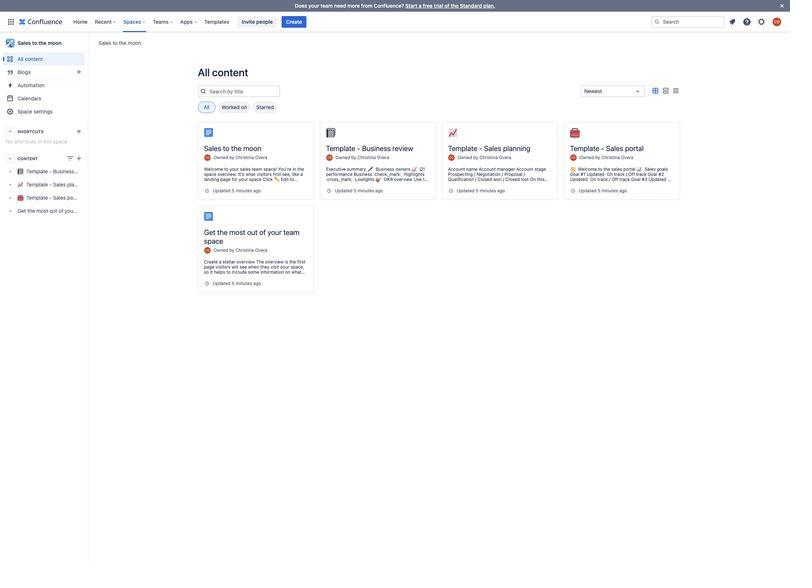 Task type: locate. For each thing, give the bounding box(es) containing it.
1 horizontal spatial of
[[259, 228, 266, 237]]

portal
[[625, 144, 644, 153], [67, 195, 81, 201]]

0 vertical spatial out
[[50, 208, 57, 214]]

overa for out
[[255, 248, 267, 253]]

0 vertical spatial template - sales portal
[[570, 144, 644, 153]]

create link
[[282, 16, 307, 28]]

0 horizontal spatial sales to the moon link
[[3, 36, 85, 50]]

2 vertical spatial space
[[204, 237, 223, 246]]

content up search by title field
[[212, 66, 248, 79]]

minutes for moon
[[236, 188, 252, 194]]

all inside button
[[204, 104, 210, 110]]

0 horizontal spatial your
[[65, 208, 75, 214]]

1 vertical spatial content
[[212, 66, 248, 79]]

1 horizontal spatial all content
[[198, 66, 248, 79]]

all content link
[[3, 53, 85, 66]]

template
[[326, 144, 356, 153], [448, 144, 478, 153], [570, 144, 600, 153], [26, 169, 48, 175], [26, 182, 48, 188], [26, 195, 48, 201]]

1 vertical spatial space
[[90, 208, 104, 214]]

tree
[[3, 165, 104, 218]]

create a blog image
[[75, 68, 83, 76]]

get inside "get the most out of your team space"
[[204, 228, 216, 237]]

1 horizontal spatial get the most out of your team space
[[204, 228, 300, 246]]

0 vertical spatial page image
[[204, 128, 213, 137]]

template - sales planning inside 'link'
[[26, 182, 87, 188]]

christina overa link for planning
[[480, 155, 512, 161]]

1 horizontal spatial planning
[[503, 144, 531, 153]]

planning
[[503, 144, 531, 153], [67, 182, 87, 188]]

all up blogs
[[18, 56, 23, 62]]

sales to the moon
[[99, 40, 141, 46], [18, 40, 62, 46], [204, 144, 262, 153]]

1 horizontal spatial review
[[393, 144, 413, 153]]

confluence image
[[19, 17, 62, 26], [19, 17, 62, 26]]

overa
[[255, 155, 267, 161], [377, 155, 390, 161], [499, 155, 512, 161], [621, 155, 634, 161], [255, 248, 267, 253]]

start
[[406, 3, 418, 9]]

to
[[113, 40, 117, 46], [32, 40, 37, 46], [223, 144, 229, 153]]

1 horizontal spatial sales to the moon
[[99, 40, 141, 46]]

updated 5 minutes ago for review
[[335, 188, 383, 194]]

updated 5 minutes ago
[[213, 188, 261, 194], [335, 188, 383, 194], [457, 188, 505, 194], [579, 188, 627, 194], [213, 281, 261, 286]]

portal inside template - sales portal link
[[67, 195, 81, 201]]

1 vertical spatial business
[[53, 169, 74, 175]]

0 vertical spatial business
[[362, 144, 391, 153]]

compact list image
[[671, 86, 680, 95]]

start a free trial of the standard plan. link
[[406, 3, 495, 9]]

moon inside space element
[[48, 40, 62, 46]]

5
[[232, 188, 235, 194], [354, 188, 357, 194], [476, 188, 479, 194], [598, 188, 601, 194], [232, 281, 235, 286]]

your inside "get the most out of your team space"
[[268, 228, 282, 237]]

the
[[451, 3, 459, 9], [119, 40, 126, 46], [38, 40, 46, 46], [231, 144, 242, 153], [27, 208, 35, 214], [217, 228, 228, 237]]

get the most out of your team space
[[18, 208, 104, 214], [204, 228, 300, 246]]

owned
[[214, 155, 228, 161], [336, 155, 350, 161], [458, 155, 472, 161], [580, 155, 594, 161], [214, 248, 228, 253]]

0 horizontal spatial get
[[18, 208, 26, 214]]

:toolbox: image
[[570, 128, 580, 138], [570, 128, 580, 138]]

content up blogs
[[25, 56, 43, 62]]

christina
[[236, 155, 254, 161], [358, 155, 376, 161], [480, 155, 498, 161], [602, 155, 620, 161], [236, 248, 254, 253]]

minutes
[[236, 188, 252, 194], [358, 188, 374, 194], [480, 188, 496, 194], [602, 188, 618, 194], [236, 281, 252, 286]]

ago for portal
[[620, 188, 627, 194]]

notification icon image
[[728, 17, 737, 26]]

all left 'worked'
[[204, 104, 210, 110]]

space settings link
[[3, 105, 85, 118]]

no shortcuts in this space
[[6, 138, 67, 145]]

0 horizontal spatial moon
[[48, 40, 62, 46]]

a
[[419, 3, 422, 9]]

of
[[445, 3, 450, 9], [59, 208, 63, 214], [259, 228, 266, 237]]

profile picture image
[[204, 155, 211, 161], [326, 155, 333, 161], [448, 155, 455, 161], [570, 155, 577, 161], [204, 247, 211, 254]]

christina for moon
[[236, 155, 254, 161]]

0 vertical spatial template - business review
[[326, 144, 413, 153]]

all content
[[18, 56, 43, 62], [198, 66, 248, 79]]

1 vertical spatial portal
[[67, 195, 81, 201]]

1 vertical spatial of
[[59, 208, 63, 214]]

1 vertical spatial most
[[229, 228, 246, 237]]

0 vertical spatial all
[[18, 56, 23, 62]]

ago for moon
[[253, 188, 261, 194]]

recent
[[95, 18, 112, 25]]

christina overa link for moon
[[236, 155, 267, 161]]

get
[[18, 208, 26, 214], [204, 228, 216, 237]]

1 vertical spatial get the most out of your team space
[[204, 228, 300, 246]]

owned by christina overa for moon
[[214, 155, 267, 161]]

of inside "get the most out of your team space"
[[259, 228, 266, 237]]

team
[[321, 3, 333, 9], [77, 208, 88, 214], [284, 228, 300, 237]]

appswitcher icon image
[[7, 17, 15, 26]]

owned by christina overa for out
[[214, 248, 267, 253]]

ago for out
[[253, 281, 261, 286]]

0 vertical spatial template - sales planning
[[448, 144, 531, 153]]

2 horizontal spatial space
[[204, 237, 223, 246]]

-
[[357, 144, 360, 153], [479, 144, 483, 153], [601, 144, 605, 153], [49, 169, 52, 175], [49, 182, 52, 188], [49, 195, 52, 201]]

your
[[309, 3, 319, 9], [65, 208, 75, 214], [268, 228, 282, 237]]

updated
[[213, 188, 231, 194], [335, 188, 353, 194], [457, 188, 475, 194], [579, 188, 597, 194], [213, 281, 231, 286]]

get inside tree
[[18, 208, 26, 214]]

0 vertical spatial review
[[393, 144, 413, 153]]

template - sales planning
[[448, 144, 531, 153], [26, 182, 87, 188]]

the inside "get the most out of your team space"
[[217, 228, 228, 237]]

team inside "get the most out of your team space"
[[284, 228, 300, 237]]

all
[[18, 56, 23, 62], [198, 66, 210, 79], [204, 104, 210, 110]]

your inside the get the most out of your team space link
[[65, 208, 75, 214]]

review
[[393, 144, 413, 153], [76, 169, 91, 175]]

on
[[241, 104, 247, 110]]

updated for template - business review
[[335, 188, 353, 194]]

sales to the moon link
[[3, 36, 85, 50], [99, 39, 141, 47]]

0 horizontal spatial template - business review
[[26, 169, 91, 175]]

sales inside 'link'
[[53, 182, 66, 188]]

1 horizontal spatial your
[[268, 228, 282, 237]]

updated for template - sales planning
[[457, 188, 475, 194]]

1 horizontal spatial get
[[204, 228, 216, 237]]

spaces
[[123, 18, 141, 25]]

template - business review inside tree
[[26, 169, 91, 175]]

0 horizontal spatial sales to the moon
[[18, 40, 62, 46]]

christina for review
[[358, 155, 376, 161]]

list image
[[661, 86, 670, 95]]

0 horizontal spatial portal
[[67, 195, 81, 201]]

template - business review
[[326, 144, 413, 153], [26, 169, 91, 175]]

updated 5 minutes ago for portal
[[579, 188, 627, 194]]

blogs link
[[3, 66, 85, 79]]

1 horizontal spatial team
[[284, 228, 300, 237]]

sales to the moon inside space element
[[18, 40, 62, 46]]

0 horizontal spatial review
[[76, 169, 91, 175]]

0 vertical spatial your
[[309, 3, 319, 9]]

2 vertical spatial of
[[259, 228, 266, 237]]

business
[[362, 144, 391, 153], [53, 169, 74, 175]]

sales to the moon link up all content link
[[3, 36, 85, 50]]

most
[[36, 208, 48, 214], [229, 228, 246, 237]]

5 for review
[[354, 188, 357, 194]]

1 vertical spatial all
[[198, 66, 210, 79]]

0 vertical spatial space
[[53, 138, 67, 145]]

out
[[50, 208, 57, 214], [247, 228, 258, 237]]

minutes for portal
[[602, 188, 618, 194]]

profile picture image for template - sales planning
[[448, 155, 455, 161]]

all content inside all content link
[[18, 56, 43, 62]]

0 vertical spatial get
[[18, 208, 26, 214]]

all content up blogs
[[18, 56, 43, 62]]

0 vertical spatial planning
[[503, 144, 531, 153]]

0 vertical spatial most
[[36, 208, 48, 214]]

1 horizontal spatial space
[[90, 208, 104, 214]]

1 vertical spatial page image
[[204, 212, 213, 221]]

profile picture image for sales to the moon
[[204, 155, 211, 161]]

template - sales portal
[[570, 144, 644, 153], [26, 195, 81, 201]]

home link
[[71, 16, 90, 28]]

by for moon
[[229, 155, 234, 161]]

template - sales portal link
[[3, 191, 85, 205]]

0 horizontal spatial get the most out of your team space
[[18, 208, 104, 214]]

2 horizontal spatial team
[[321, 3, 333, 9]]

5 for portal
[[598, 188, 601, 194]]

content
[[25, 56, 43, 62], [212, 66, 248, 79]]

profile picture image for template - business review
[[326, 155, 333, 161]]

None text field
[[584, 88, 586, 95]]

confluence?
[[374, 3, 404, 9]]

apps button
[[178, 16, 200, 28]]

1 horizontal spatial template - business review
[[326, 144, 413, 153]]

christina for planning
[[480, 155, 498, 161]]

1 vertical spatial review
[[76, 169, 91, 175]]

0 horizontal spatial team
[[77, 208, 88, 214]]

content inside space element
[[25, 56, 43, 62]]

moon
[[128, 40, 141, 46], [48, 40, 62, 46], [243, 144, 262, 153]]

1 horizontal spatial most
[[229, 228, 246, 237]]

0 vertical spatial all content
[[18, 56, 43, 62]]

Search field
[[652, 16, 725, 28]]

create
[[286, 18, 302, 25]]

0 horizontal spatial out
[[50, 208, 57, 214]]

0 vertical spatial team
[[321, 3, 333, 9]]

0 vertical spatial get the most out of your team space
[[18, 208, 104, 214]]

does your team need more from confluence? start a free trial of the standard plan.
[[295, 3, 495, 9]]

all content up search by title field
[[198, 66, 248, 79]]

:chart_with_upwards_trend: image
[[448, 128, 458, 138], [448, 128, 458, 138]]

0 vertical spatial content
[[25, 56, 43, 62]]

page image
[[204, 128, 213, 137], [204, 212, 213, 221]]

2 horizontal spatial your
[[309, 3, 319, 9]]

owned by christina overa
[[214, 155, 267, 161], [336, 155, 390, 161], [458, 155, 512, 161], [580, 155, 634, 161], [214, 248, 267, 253]]

team inside the get the most out of your team space link
[[77, 208, 88, 214]]

space
[[53, 138, 67, 145], [90, 208, 104, 214], [204, 237, 223, 246]]

2 vertical spatial your
[[268, 228, 282, 237]]

owned for sales to the moon
[[214, 155, 228, 161]]

by
[[229, 155, 234, 161], [351, 155, 356, 161], [473, 155, 478, 161], [595, 155, 600, 161], [229, 248, 234, 253]]

0 horizontal spatial of
[[59, 208, 63, 214]]

ago
[[253, 188, 261, 194], [375, 188, 383, 194], [498, 188, 505, 194], [620, 188, 627, 194], [253, 281, 261, 286]]

all up the all button
[[198, 66, 210, 79]]

settings
[[34, 109, 53, 115]]

1 horizontal spatial out
[[247, 228, 258, 237]]

change view image
[[66, 154, 75, 163]]

apps
[[180, 18, 193, 25]]

christina overa link
[[236, 155, 267, 161], [358, 155, 390, 161], [480, 155, 512, 161], [602, 155, 634, 161], [236, 248, 267, 253]]

minutes for review
[[358, 188, 374, 194]]

add shortcut image
[[75, 127, 83, 136]]

1 horizontal spatial template - sales planning
[[448, 144, 531, 153]]

christina overa link for portal
[[602, 155, 634, 161]]

templates
[[204, 18, 229, 25]]

0 horizontal spatial template - sales portal
[[26, 195, 81, 201]]

christina for out
[[236, 248, 254, 253]]

sales to the moon link down spaces
[[99, 39, 141, 47]]

1 page image from the top
[[204, 128, 213, 137]]

calendars link
[[3, 92, 85, 105]]

1 vertical spatial planning
[[67, 182, 87, 188]]

0 horizontal spatial planning
[[67, 182, 87, 188]]

by for out
[[229, 248, 234, 253]]

profile picture image for template - sales portal
[[570, 155, 577, 161]]

no
[[6, 138, 13, 145]]

sales
[[99, 40, 111, 46], [18, 40, 31, 46], [204, 144, 221, 153], [484, 144, 502, 153], [606, 144, 624, 153], [53, 182, 66, 188], [53, 195, 66, 201]]

shortcuts button
[[3, 125, 85, 138]]

1 vertical spatial out
[[247, 228, 258, 237]]

0 horizontal spatial content
[[25, 56, 43, 62]]

0 horizontal spatial business
[[53, 169, 74, 175]]

starred button
[[253, 102, 277, 113]]

tree containing template - business review
[[3, 165, 104, 218]]

2 page image from the top
[[204, 212, 213, 221]]

space
[[18, 109, 32, 115]]

template - business review link
[[3, 165, 91, 178]]

updated for template - sales portal
[[579, 188, 597, 194]]

from
[[361, 3, 373, 9]]

2 vertical spatial all
[[204, 104, 210, 110]]

updated 5 minutes ago for out
[[213, 281, 261, 286]]

spaces button
[[121, 16, 148, 28]]

overa for portal
[[621, 155, 634, 161]]

banner
[[0, 12, 790, 32]]

0 vertical spatial of
[[445, 3, 450, 9]]

2 vertical spatial team
[[284, 228, 300, 237]]

invite
[[242, 18, 255, 25]]

1 vertical spatial template - sales portal
[[26, 195, 81, 201]]

open image
[[633, 87, 642, 96]]

0 horizontal spatial all content
[[18, 56, 43, 62]]

planning inside 'link'
[[67, 182, 87, 188]]

0 horizontal spatial template - sales planning
[[26, 182, 87, 188]]

0 vertical spatial portal
[[625, 144, 644, 153]]

0 horizontal spatial space
[[53, 138, 67, 145]]

0 horizontal spatial to
[[32, 40, 37, 46]]

1 vertical spatial your
[[65, 208, 75, 214]]

1 vertical spatial template - business review
[[26, 169, 91, 175]]

tree inside space element
[[3, 165, 104, 218]]

1 vertical spatial get
[[204, 228, 216, 237]]

owned for template - business review
[[336, 155, 350, 161]]

1 horizontal spatial template - sales portal
[[570, 144, 644, 153]]

1 vertical spatial template - sales planning
[[26, 182, 87, 188]]

owned by christina overa for review
[[336, 155, 390, 161]]

0 horizontal spatial most
[[36, 208, 48, 214]]

home
[[73, 18, 88, 25]]

updated for get the most out of your team space
[[213, 281, 231, 286]]

1 vertical spatial team
[[77, 208, 88, 214]]



Task type: vqa. For each thing, say whether or not it's contained in the screenshot.
templates link
yes



Task type: describe. For each thing, give the bounding box(es) containing it.
5 for out
[[232, 281, 235, 286]]

need
[[334, 3, 346, 9]]

owned by christina overa for planning
[[458, 155, 512, 161]]

all button
[[198, 102, 215, 113]]

shortcuts
[[18, 129, 44, 134]]

settings icon image
[[757, 17, 766, 26]]

1 horizontal spatial content
[[212, 66, 248, 79]]

overa for review
[[377, 155, 390, 161]]

starred
[[256, 104, 274, 110]]

space inside tree
[[90, 208, 104, 214]]

shortcuts
[[14, 138, 36, 145]]

1 horizontal spatial moon
[[128, 40, 141, 46]]

your profile and preferences image
[[773, 17, 782, 26]]

template - sales portal inside template - sales portal link
[[26, 195, 81, 201]]

2 horizontal spatial sales to the moon
[[204, 144, 262, 153]]

review inside tree
[[76, 169, 91, 175]]

christina overa link for review
[[358, 155, 390, 161]]

- inside 'link'
[[49, 182, 52, 188]]

most inside the get the most out of your team space link
[[36, 208, 48, 214]]

out inside space element
[[50, 208, 57, 214]]

:notebook: image
[[326, 128, 336, 138]]

this
[[43, 138, 52, 145]]

newest
[[584, 88, 602, 94]]

standard
[[460, 3, 482, 9]]

1 horizontal spatial business
[[362, 144, 391, 153]]

create a page image
[[75, 154, 83, 163]]

ago for review
[[375, 188, 383, 194]]

trial
[[434, 3, 443, 9]]

template - sales planning link
[[3, 178, 87, 191]]

teams button
[[151, 16, 176, 28]]

2 horizontal spatial of
[[445, 3, 450, 9]]

content
[[18, 156, 38, 161]]

profile picture image for get the most out of your team space
[[204, 247, 211, 254]]

:notebook: image
[[326, 128, 336, 138]]

to inside space element
[[32, 40, 37, 46]]

overa for moon
[[255, 155, 267, 161]]

collapse sidebar image
[[80, 36, 96, 50]]

minutes for planning
[[480, 188, 496, 194]]

minutes for out
[[236, 281, 252, 286]]

more
[[348, 3, 360, 9]]

invite people
[[242, 18, 273, 25]]

updated 5 minutes ago for moon
[[213, 188, 261, 194]]

ago for planning
[[498, 188, 505, 194]]

page image for sales
[[204, 128, 213, 137]]

1 horizontal spatial to
[[113, 40, 117, 46]]

business inside tree
[[53, 169, 74, 175]]

5 for moon
[[232, 188, 235, 194]]

invite people button
[[237, 16, 277, 28]]

owned by christina overa for portal
[[580, 155, 634, 161]]

content button
[[3, 152, 85, 165]]

worked on button
[[218, 102, 250, 113]]

automation
[[18, 82, 45, 88]]

space element
[[0, 32, 104, 563]]

christina for portal
[[602, 155, 620, 161]]

people
[[256, 18, 273, 25]]

blogs
[[18, 69, 31, 75]]

the inside the get the most out of your team space link
[[27, 208, 35, 214]]

2 horizontal spatial moon
[[243, 144, 262, 153]]

5 for planning
[[476, 188, 479, 194]]

global element
[[4, 12, 650, 32]]

1 vertical spatial all content
[[198, 66, 248, 79]]

owned for get the most out of your team space
[[214, 248, 228, 253]]

overa for planning
[[499, 155, 512, 161]]

all inside space element
[[18, 56, 23, 62]]

template inside 'link'
[[26, 182, 48, 188]]

help icon image
[[743, 17, 752, 26]]

does
[[295, 3, 307, 9]]

get the most out of your team space inside the get the most out of your team space link
[[18, 208, 104, 214]]

cards image
[[651, 86, 660, 95]]

free
[[423, 3, 433, 9]]

recent button
[[93, 16, 119, 28]]

automation link
[[3, 79, 85, 92]]

1 horizontal spatial portal
[[625, 144, 644, 153]]

1 horizontal spatial sales to the moon link
[[99, 39, 141, 47]]

plan.
[[484, 3, 495, 9]]

space settings
[[18, 109, 53, 115]]

close image
[[778, 1, 787, 10]]

calendars
[[18, 95, 41, 102]]

teams
[[153, 18, 169, 25]]

christina overa link for out
[[236, 248, 267, 253]]

by for review
[[351, 155, 356, 161]]

owned for template - sales portal
[[580, 155, 594, 161]]

by for portal
[[595, 155, 600, 161]]

worked on
[[222, 104, 247, 110]]

in
[[38, 138, 42, 145]]

owned for template - sales planning
[[458, 155, 472, 161]]

page image for get
[[204, 212, 213, 221]]

of inside tree
[[59, 208, 63, 214]]

Search by title field
[[207, 86, 279, 96]]

2 horizontal spatial to
[[223, 144, 229, 153]]

worked
[[222, 104, 240, 110]]

updated 5 minutes ago for planning
[[457, 188, 505, 194]]

updated for sales to the moon
[[213, 188, 231, 194]]

get the most out of your team space link
[[3, 205, 104, 218]]

search image
[[654, 19, 660, 25]]

banner containing home
[[0, 12, 790, 32]]

by for planning
[[473, 155, 478, 161]]

templates link
[[202, 16, 232, 28]]



